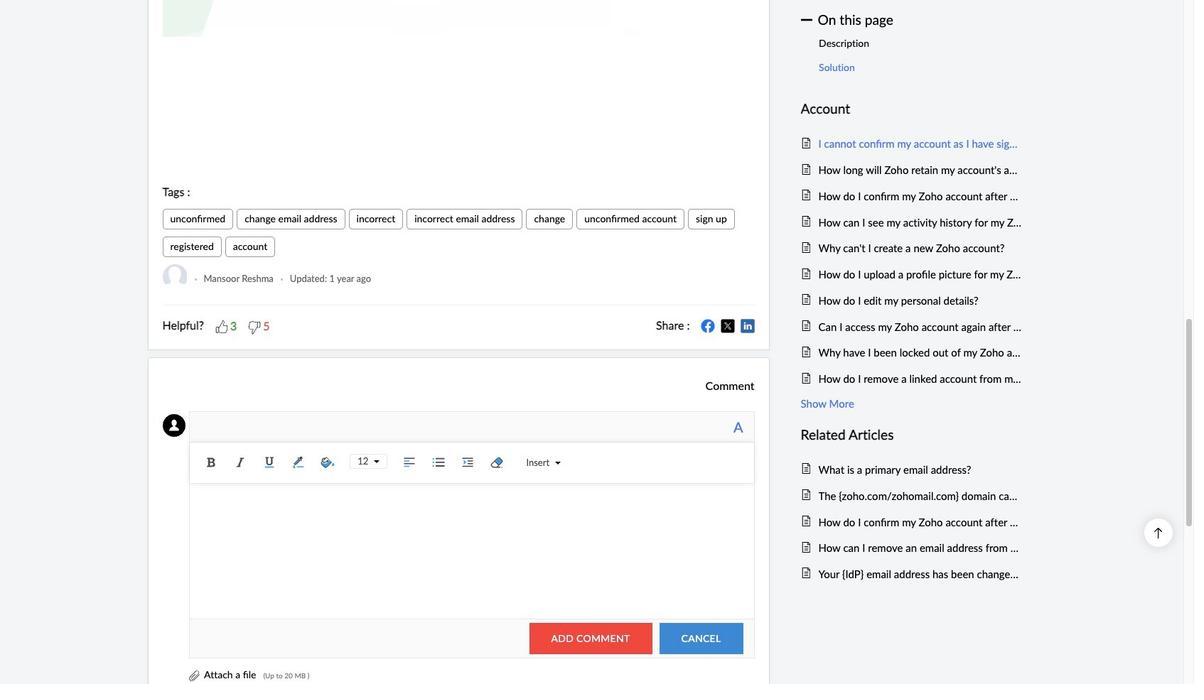 Task type: describe. For each thing, give the bounding box(es) containing it.
indent image
[[457, 452, 479, 473]]

a gif showing how to edit the email address that is registered incorrectly. image
[[162, 0, 754, 37]]

linkedin image
[[740, 319, 754, 333]]

2 heading from the top
[[801, 424, 1022, 446]]

font color image
[[288, 452, 309, 473]]

align image
[[399, 452, 420, 473]]

clear formatting image
[[486, 452, 508, 473]]

background color image
[[317, 452, 339, 473]]

insert options image
[[549, 460, 561, 466]]



Task type: locate. For each thing, give the bounding box(es) containing it.
heading
[[801, 98, 1022, 120], [801, 424, 1022, 446]]

bold (ctrl+b) image
[[201, 452, 222, 473]]

1 vertical spatial heading
[[801, 424, 1022, 446]]

font size image
[[368, 459, 380, 465]]

italic (ctrl+i) image
[[230, 452, 251, 473]]

facebook image
[[700, 319, 715, 333]]

1 heading from the top
[[801, 98, 1022, 120]]

underline (ctrl+u) image
[[259, 452, 280, 473]]

lists image
[[428, 452, 449, 473]]

0 vertical spatial heading
[[801, 98, 1022, 120]]

twitter image
[[720, 319, 735, 333]]



Task type: vqa. For each thing, say whether or not it's contained in the screenshot.
Bold (Ctrl+B) image
yes



